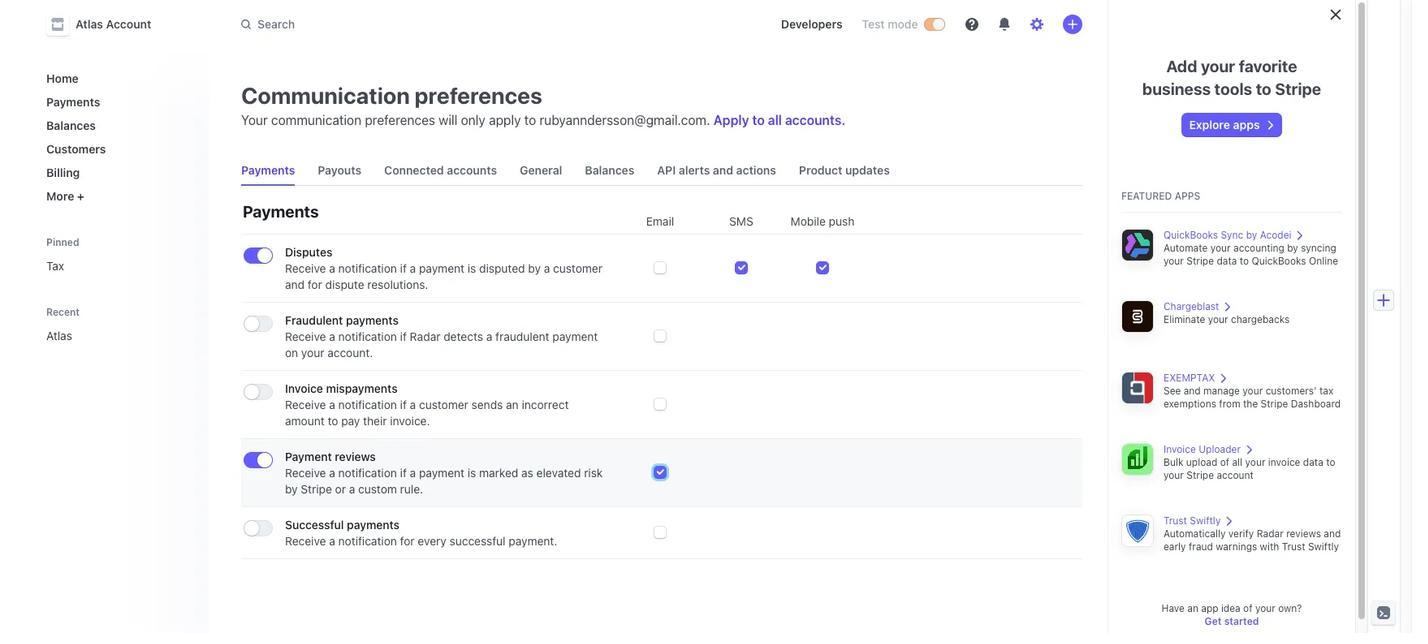 Task type: locate. For each thing, give the bounding box(es) containing it.
0 vertical spatial data
[[1217, 255, 1238, 267]]

balances down rubyanndersson@gmail.com.
[[585, 163, 635, 177]]

3 if from the top
[[400, 398, 407, 412]]

1 vertical spatial an
[[1188, 603, 1199, 615]]

balances link
[[40, 112, 196, 139], [579, 156, 641, 185]]

2 receive from the top
[[285, 330, 326, 344]]

0 horizontal spatial balances link
[[40, 112, 196, 139]]

communication
[[241, 82, 410, 109]]

atlas inside the atlas link
[[46, 329, 72, 343]]

data inside bulk upload of all your invoice data to your stripe account
[[1304, 457, 1324, 469]]

mode
[[888, 17, 918, 31]]

radar left the detects
[[410, 330, 441, 344]]

a up dispute
[[329, 262, 335, 275]]

amount
[[285, 414, 325, 428]]

risk
[[584, 466, 603, 480]]

connected accounts
[[384, 163, 497, 177]]

accounting
[[1234, 242, 1285, 254]]

all left accounts.
[[768, 113, 782, 128]]

receive inside 'payment reviews receive a notification if a payment is marked as elevated risk by stripe or a custom rule.'
[[285, 466, 326, 480]]

0 vertical spatial customer
[[553, 262, 603, 275]]

notification up "account."
[[338, 330, 397, 344]]

resolutions.
[[367, 278, 428, 292]]

notification up custom in the bottom of the page
[[338, 466, 397, 480]]

trust
[[1164, 515, 1188, 527], [1282, 541, 1306, 553]]

stripe down customers'
[[1261, 398, 1289, 410]]

1 horizontal spatial swiftly
[[1309, 541, 1340, 553]]

an right "sends"
[[506, 398, 519, 412]]

a up rule. in the bottom of the page
[[410, 466, 416, 480]]

0 horizontal spatial trust
[[1164, 515, 1188, 527]]

notification for payment reviews
[[338, 466, 397, 480]]

notification inside invoice mispayments receive a notification if a customer sends an incorrect amount to pay their invoice.
[[338, 398, 397, 412]]

0 vertical spatial all
[[768, 113, 782, 128]]

apply to all accounts. button
[[714, 113, 846, 128]]

is inside 'payment reviews receive a notification if a payment is marked as elevated risk by stripe or a custom rule.'
[[468, 466, 476, 480]]

0 horizontal spatial payments link
[[40, 89, 196, 115]]

1 horizontal spatial payments link
[[235, 156, 302, 185]]

payments inside 'successful payments receive a notification for every successful payment.'
[[347, 518, 400, 532]]

3 receive from the top
[[285, 398, 326, 412]]

0 horizontal spatial reviews
[[335, 450, 376, 464]]

1 vertical spatial balances
[[585, 163, 635, 177]]

receive down fraudulent
[[285, 330, 326, 344]]

0 vertical spatial balances
[[46, 119, 96, 132]]

1 horizontal spatial balances
[[585, 163, 635, 177]]

1 vertical spatial invoice
[[1164, 444, 1197, 456]]

notification inside 'successful payments receive a notification for every successful payment.'
[[338, 535, 397, 548]]

receive down disputes
[[285, 262, 326, 275]]

to right the apply
[[753, 113, 765, 128]]

accounts.
[[785, 113, 846, 128]]

your up account
[[1246, 457, 1266, 469]]

if inside fraudulent payments receive a notification if radar detects a fraudulent payment on your account.
[[400, 330, 407, 344]]

2 vertical spatial payment
[[419, 466, 465, 480]]

payments down your at the top left
[[241, 163, 295, 177]]

your
[[1201, 57, 1236, 76], [1211, 242, 1231, 254], [1164, 255, 1184, 267], [1209, 314, 1229, 326], [301, 346, 325, 360], [1243, 385, 1264, 397], [1246, 457, 1266, 469], [1164, 470, 1184, 482], [1256, 603, 1276, 615]]

radar up with
[[1257, 528, 1284, 540]]

billing
[[46, 166, 80, 180]]

radar inside automatically verify radar reviews and early fraud warnings with trust swiftly
[[1257, 528, 1284, 540]]

all
[[768, 113, 782, 128], [1233, 457, 1243, 469]]

your inside add your favorite business tools to stripe
[[1201, 57, 1236, 76]]

disputes
[[285, 245, 333, 259]]

product updates
[[799, 163, 890, 177]]

payment inside 'payment reviews receive a notification if a payment is marked as elevated risk by stripe or a custom rule.'
[[419, 466, 465, 480]]

receive inside fraudulent payments receive a notification if radar detects a fraudulent payment on your account.
[[285, 330, 326, 344]]

is left "marked"
[[468, 466, 476, 480]]

receive down payment at the bottom left
[[285, 466, 326, 480]]

your right on
[[301, 346, 325, 360]]

1 horizontal spatial all
[[1233, 457, 1243, 469]]

atlas inside atlas account button
[[76, 17, 103, 31]]

to down 'accounting'
[[1240, 255, 1250, 267]]

payments up disputes
[[243, 202, 319, 221]]

0 horizontal spatial invoice
[[285, 382, 323, 396]]

sms
[[730, 214, 754, 228]]

custom
[[358, 483, 397, 496]]

0 vertical spatial is
[[468, 262, 476, 275]]

2 notification from the top
[[338, 330, 397, 344]]

quickbooks inside automate your accounting by syncing your stripe data to quickbooks online
[[1252, 255, 1307, 267]]

1 vertical spatial of
[[1244, 603, 1253, 615]]

by down acodei
[[1288, 242, 1299, 254]]

is left disputed
[[468, 262, 476, 275]]

exemptax
[[1164, 372, 1216, 384]]

0 vertical spatial balances link
[[40, 112, 196, 139]]

to left pay
[[328, 414, 338, 428]]

0 vertical spatial payments
[[346, 314, 399, 327]]

data inside automate your accounting by syncing your stripe data to quickbooks online
[[1217, 255, 1238, 267]]

1 vertical spatial trust
[[1282, 541, 1306, 553]]

payment up rule. in the bottom of the page
[[419, 466, 465, 480]]

1 horizontal spatial quickbooks
[[1252, 255, 1307, 267]]

payments link down your at the top left
[[235, 156, 302, 185]]

all up account
[[1233, 457, 1243, 469]]

if inside disputes receive a notification if a payment is disputed by a customer and for dispute resolutions.
[[400, 262, 407, 275]]

1 horizontal spatial reviews
[[1287, 528, 1322, 540]]

payment
[[419, 262, 465, 275], [553, 330, 598, 344], [419, 466, 465, 480]]

trust swiftly
[[1164, 515, 1221, 527]]

swiftly inside automatically verify radar reviews and early fraud warnings with trust swiftly
[[1309, 541, 1340, 553]]

if for payments
[[400, 330, 407, 344]]

stripe inside 'payment reviews receive a notification if a payment is marked as elevated risk by stripe or a custom rule.'
[[301, 483, 332, 496]]

2 is from the top
[[468, 466, 476, 480]]

product updates link
[[793, 156, 897, 185]]

a up "account."
[[329, 330, 335, 344]]

is
[[468, 262, 476, 275], [468, 466, 476, 480]]

trust swiftly image
[[1122, 515, 1154, 548]]

pinned
[[46, 236, 79, 249]]

1 horizontal spatial atlas
[[76, 17, 103, 31]]

0 vertical spatial an
[[506, 398, 519, 412]]

0 horizontal spatial customer
[[419, 398, 469, 412]]

your up 'tools'
[[1201, 57, 1236, 76]]

1 if from the top
[[400, 262, 407, 275]]

automate your accounting by syncing your stripe data to quickbooks online
[[1164, 242, 1339, 267]]

0 vertical spatial swiftly
[[1190, 515, 1221, 527]]

test
[[862, 17, 885, 31]]

1 horizontal spatial an
[[1188, 603, 1199, 615]]

see and manage your customers' tax exemptions from the stripe dashboard
[[1164, 385, 1341, 410]]

invoice uploader
[[1164, 444, 1241, 456]]

notification up dispute
[[338, 262, 397, 275]]

preferences up only
[[415, 82, 543, 109]]

quickbooks down 'accounting'
[[1252, 255, 1307, 267]]

api alerts and actions
[[658, 163, 777, 177]]

receive up amount
[[285, 398, 326, 412]]

your inside see and manage your customers' tax exemptions from the stripe dashboard
[[1243, 385, 1264, 397]]

for left dispute
[[308, 278, 322, 292]]

their
[[363, 414, 387, 428]]

customer inside invoice mispayments receive a notification if a customer sends an incorrect amount to pay their invoice.
[[419, 398, 469, 412]]

by right disputed
[[528, 262, 541, 275]]

settings image
[[1031, 18, 1044, 31]]

balances inside core navigation links element
[[46, 119, 96, 132]]

notification down custom in the bottom of the page
[[338, 535, 397, 548]]

to right "apply"
[[525, 113, 536, 128]]

1 vertical spatial payments link
[[235, 156, 302, 185]]

payment right fraudulent at bottom left
[[553, 330, 598, 344]]

quickbooks up automate
[[1164, 229, 1219, 241]]

1 vertical spatial all
[[1233, 457, 1243, 469]]

your up 'the'
[[1243, 385, 1264, 397]]

reviews right verify at the right bottom of the page
[[1287, 528, 1322, 540]]

1 vertical spatial swiftly
[[1309, 541, 1340, 553]]

1 is from the top
[[468, 262, 476, 275]]

receive down successful
[[285, 535, 326, 548]]

eliminate
[[1164, 314, 1206, 326]]

0 vertical spatial invoice
[[285, 382, 323, 396]]

1 vertical spatial payment
[[553, 330, 598, 344]]

to inside automate your accounting by syncing your stripe data to quickbooks online
[[1240, 255, 1250, 267]]

by down payment at the bottom left
[[285, 483, 298, 496]]

4 notification from the top
[[338, 466, 397, 480]]

exemptions
[[1164, 398, 1217, 410]]

notification down mispayments
[[338, 398, 397, 412]]

1 horizontal spatial trust
[[1282, 541, 1306, 553]]

receive for payment
[[285, 466, 326, 480]]

email
[[646, 214, 674, 228]]

notification
[[338, 262, 397, 275], [338, 330, 397, 344], [338, 398, 397, 412], [338, 466, 397, 480], [338, 535, 397, 548]]

of down uploader
[[1221, 457, 1230, 469]]

reviews inside automatically verify radar reviews and early fraud warnings with trust swiftly
[[1287, 528, 1322, 540]]

atlas left the account
[[76, 17, 103, 31]]

1 vertical spatial quickbooks
[[1252, 255, 1307, 267]]

pin to navigation image
[[181, 329, 194, 342]]

tools
[[1215, 80, 1253, 98]]

0 vertical spatial payments link
[[40, 89, 196, 115]]

balances up customers
[[46, 119, 96, 132]]

payments for successful payments
[[347, 518, 400, 532]]

0 horizontal spatial atlas
[[46, 329, 72, 343]]

customer up invoice. on the left bottom
[[419, 398, 469, 412]]

1 horizontal spatial of
[[1244, 603, 1253, 615]]

2 if from the top
[[400, 330, 407, 344]]

notification for successful payments
[[338, 535, 397, 548]]

a down successful
[[329, 535, 335, 548]]

if
[[400, 262, 407, 275], [400, 330, 407, 344], [400, 398, 407, 412], [400, 466, 407, 480]]

0 vertical spatial for
[[308, 278, 322, 292]]

bulk
[[1164, 457, 1184, 469]]

for left every at bottom left
[[400, 535, 415, 548]]

all inside bulk upload of all your invoice data to your stripe account
[[1233, 457, 1243, 469]]

and inside automatically verify radar reviews and early fraud warnings with trust swiftly
[[1324, 528, 1342, 540]]

payment reviews receive a notification if a payment is marked as elevated risk by stripe or a custom rule.
[[285, 450, 603, 496]]

on
[[285, 346, 298, 360]]

apps
[[1234, 118, 1260, 132]]

1 receive from the top
[[285, 262, 326, 275]]

1 vertical spatial atlas
[[46, 329, 72, 343]]

reviews inside 'payment reviews receive a notification if a payment is marked as elevated risk by stripe or a custom rule.'
[[335, 450, 376, 464]]

1 vertical spatial payments
[[241, 163, 295, 177]]

notification inside 'payment reviews receive a notification if a payment is marked as elevated risk by stripe or a custom rule.'
[[338, 466, 397, 480]]

1 vertical spatial radar
[[1257, 528, 1284, 540]]

successful
[[450, 535, 506, 548]]

an inside have an app idea of your own? get started
[[1188, 603, 1199, 615]]

payouts
[[318, 163, 362, 177]]

4 if from the top
[[400, 466, 407, 480]]

home link
[[40, 65, 196, 92]]

1 vertical spatial customer
[[419, 398, 469, 412]]

0 horizontal spatial an
[[506, 398, 519, 412]]

payments link up customers link
[[40, 89, 196, 115]]

0 horizontal spatial swiftly
[[1190, 515, 1221, 527]]

payment up resolutions. at the top of page
[[419, 262, 465, 275]]

0 vertical spatial radar
[[410, 330, 441, 344]]

for
[[308, 278, 322, 292], [400, 535, 415, 548]]

quickbooks sync by acodei image
[[1122, 229, 1154, 262]]

app
[[1202, 603, 1219, 615]]

data right invoice
[[1304, 457, 1324, 469]]

actions
[[736, 163, 777, 177]]

trust up "automatically"
[[1164, 515, 1188, 527]]

invoice
[[285, 382, 323, 396], [1164, 444, 1197, 456]]

1 horizontal spatial customer
[[553, 262, 603, 275]]

1 horizontal spatial invoice
[[1164, 444, 1197, 456]]

0 horizontal spatial for
[[308, 278, 322, 292]]

receive inside invoice mispayments receive a notification if a customer sends an incorrect amount to pay their invoice.
[[285, 398, 326, 412]]

1 vertical spatial is
[[468, 466, 476, 480]]

if up rule. in the bottom of the page
[[400, 466, 407, 480]]

a up or
[[329, 466, 335, 480]]

of inside bulk upload of all your invoice data to your stripe account
[[1221, 457, 1230, 469]]

radar inside fraudulent payments receive a notification if radar detects a fraudulent payment on your account.
[[410, 330, 441, 344]]

stripe inside bulk upload of all your invoice data to your stripe account
[[1187, 470, 1215, 482]]

0 vertical spatial of
[[1221, 457, 1230, 469]]

a inside 'successful payments receive a notification for every successful payment.'
[[329, 535, 335, 548]]

disputed
[[479, 262, 525, 275]]

receive
[[285, 262, 326, 275], [285, 330, 326, 344], [285, 398, 326, 412], [285, 466, 326, 480], [285, 535, 326, 548]]

0 vertical spatial payments
[[46, 95, 100, 109]]

product
[[799, 163, 843, 177]]

0 vertical spatial payment
[[419, 262, 465, 275]]

stripe down automate
[[1187, 255, 1215, 267]]

syncing
[[1302, 242, 1337, 254]]

an left app
[[1188, 603, 1199, 615]]

connected
[[384, 163, 444, 177]]

to down favorite on the top right of the page
[[1256, 80, 1272, 98]]

customer right disputed
[[553, 262, 603, 275]]

home
[[46, 71, 79, 85]]

0 vertical spatial preferences
[[415, 82, 543, 109]]

with
[[1261, 541, 1280, 553]]

atlas down recent
[[46, 329, 72, 343]]

for inside 'successful payments receive a notification for every successful payment.'
[[400, 535, 415, 548]]

1 vertical spatial reviews
[[1287, 528, 1322, 540]]

reviews up or
[[335, 450, 376, 464]]

a up resolutions. at the top of page
[[410, 262, 416, 275]]

an
[[506, 398, 519, 412], [1188, 603, 1199, 615]]

tax link
[[40, 253, 196, 279]]

notification for fraudulent payments
[[338, 330, 397, 344]]

your left the own?
[[1256, 603, 1276, 615]]

0 vertical spatial quickbooks
[[1164, 229, 1219, 241]]

to right invoice
[[1327, 457, 1336, 469]]

customers'
[[1266, 385, 1317, 397]]

a right disputed
[[544, 262, 550, 275]]

0 horizontal spatial quickbooks
[[1164, 229, 1219, 241]]

if down resolutions. at the top of page
[[400, 330, 407, 344]]

1 horizontal spatial radar
[[1257, 528, 1284, 540]]

mispayments
[[326, 382, 398, 396]]

0 horizontal spatial data
[[1217, 255, 1238, 267]]

to inside add your favorite business tools to stripe
[[1256, 80, 1272, 98]]

fraudulent payments receive a notification if radar detects a fraudulent payment on your account.
[[285, 314, 598, 360]]

stripe inside see and manage your customers' tax exemptions from the stripe dashboard
[[1261, 398, 1289, 410]]

3 notification from the top
[[338, 398, 397, 412]]

swiftly up "automatically"
[[1190, 515, 1221, 527]]

payments up "account."
[[346, 314, 399, 327]]

your
[[241, 113, 268, 128]]

mobile
[[791, 214, 826, 228]]

fraudulent
[[285, 314, 343, 327]]

and
[[713, 163, 734, 177], [285, 278, 305, 292], [1184, 385, 1201, 397], [1324, 528, 1342, 540]]

1 horizontal spatial for
[[400, 535, 415, 548]]

invoice uploader image
[[1122, 444, 1154, 476]]

stripe
[[1276, 80, 1322, 98], [1187, 255, 1215, 267], [1261, 398, 1289, 410], [1187, 470, 1215, 482], [301, 483, 332, 496]]

payments
[[346, 314, 399, 327], [347, 518, 400, 532]]

balances link up billing link
[[40, 112, 196, 139]]

0 vertical spatial reviews
[[335, 450, 376, 464]]

as
[[522, 466, 534, 480]]

0 vertical spatial atlas
[[76, 17, 103, 31]]

disputes receive a notification if a payment is disputed by a customer and for dispute resolutions.
[[285, 245, 603, 292]]

notification inside disputes receive a notification if a payment is disputed by a customer and for dispute resolutions.
[[338, 262, 397, 275]]

1 vertical spatial balances link
[[579, 156, 641, 185]]

5 receive from the top
[[285, 535, 326, 548]]

invoice up bulk
[[1164, 444, 1197, 456]]

idea
[[1222, 603, 1241, 615]]

chargebacks
[[1232, 314, 1290, 326]]

tab list
[[235, 156, 1083, 186]]

0 horizontal spatial all
[[768, 113, 782, 128]]

account.
[[328, 346, 373, 360]]

data
[[1217, 255, 1238, 267], [1304, 457, 1324, 469]]

atlas
[[76, 17, 103, 31], [46, 329, 72, 343]]

notification for invoice mispayments
[[338, 398, 397, 412]]

recent navigation links element
[[30, 299, 209, 349]]

api
[[658, 163, 676, 177]]

an inside invoice mispayments receive a notification if a customer sends an incorrect amount to pay their invoice.
[[506, 398, 519, 412]]

featured
[[1122, 190, 1173, 202]]

trust right with
[[1282, 541, 1306, 553]]

if inside invoice mispayments receive a notification if a customer sends an incorrect amount to pay their invoice.
[[400, 398, 407, 412]]

core navigation links element
[[40, 65, 196, 210]]

all inside communication preferences your communication preferences will only apply to rubyanndersson@gmail.com. apply to all accounts.
[[768, 113, 782, 128]]

0 horizontal spatial of
[[1221, 457, 1230, 469]]

of up started
[[1244, 603, 1253, 615]]

1 horizontal spatial data
[[1304, 457, 1324, 469]]

invoice inside invoice mispayments receive a notification if a customer sends an incorrect amount to pay their invoice.
[[285, 382, 323, 396]]

trust inside automatically verify radar reviews and early fraud warnings with trust swiftly
[[1282, 541, 1306, 553]]

have
[[1162, 603, 1185, 615]]

payments inside fraudulent payments receive a notification if radar detects a fraudulent payment on your account.
[[346, 314, 399, 327]]

1 notification from the top
[[338, 262, 397, 275]]

notification inside fraudulent payments receive a notification if radar detects a fraudulent payment on your account.
[[338, 330, 397, 344]]

preferences left will
[[365, 113, 435, 128]]

invoice up amount
[[285, 382, 323, 396]]

0 horizontal spatial radar
[[410, 330, 441, 344]]

4 receive from the top
[[285, 466, 326, 480]]

swiftly right with
[[1309, 541, 1340, 553]]

balances link down rubyanndersson@gmail.com.
[[579, 156, 641, 185]]

1 vertical spatial payments
[[347, 518, 400, 532]]

payments down home
[[46, 95, 100, 109]]

receive for successful
[[285, 535, 326, 548]]

payments down custom in the bottom of the page
[[347, 518, 400, 532]]

if up invoice. on the left bottom
[[400, 398, 407, 412]]

stripe down favorite on the top right of the page
[[1276, 80, 1322, 98]]

stripe down upload
[[1187, 470, 1215, 482]]

1 vertical spatial for
[[400, 535, 415, 548]]

and inside api alerts and actions link
[[713, 163, 734, 177]]

1 vertical spatial data
[[1304, 457, 1324, 469]]

5 notification from the top
[[338, 535, 397, 548]]

if inside 'payment reviews receive a notification if a payment is marked as elevated risk by stripe or a custom rule.'
[[400, 466, 407, 480]]

stripe left or
[[301, 483, 332, 496]]

receive for fraudulent
[[285, 330, 326, 344]]

if up resolutions. at the top of page
[[400, 262, 407, 275]]

by inside disputes receive a notification if a payment is disputed by a customer and for dispute resolutions.
[[528, 262, 541, 275]]

0 horizontal spatial balances
[[46, 119, 96, 132]]

your down bulk
[[1164, 470, 1184, 482]]

receive inside 'successful payments receive a notification for every successful payment.'
[[285, 535, 326, 548]]

by inside 'payment reviews receive a notification if a payment is marked as elevated risk by stripe or a custom rule.'
[[285, 483, 298, 496]]

data down quickbooks sync by acodei
[[1217, 255, 1238, 267]]



Task type: describe. For each thing, give the bounding box(es) containing it.
automate
[[1164, 242, 1208, 254]]

uploader
[[1199, 444, 1241, 456]]

warnings
[[1216, 541, 1258, 553]]

invoice for invoice mispayments receive a notification if a customer sends an incorrect amount to pay their invoice.
[[285, 382, 323, 396]]

pinned navigation links element
[[40, 229, 199, 279]]

apps
[[1175, 190, 1201, 202]]

from
[[1220, 398, 1241, 410]]

atlas link
[[40, 323, 173, 349]]

upload
[[1187, 457, 1218, 469]]

alerts
[[679, 163, 710, 177]]

mobile push
[[791, 214, 855, 228]]

chargeblast image
[[1122, 301, 1154, 333]]

test mode
[[862, 17, 918, 31]]

apply
[[714, 113, 749, 128]]

help image
[[966, 18, 979, 31]]

incorrect
[[522, 398, 569, 412]]

Search search field
[[232, 9, 690, 39]]

push
[[829, 214, 855, 228]]

a up invoice. on the left bottom
[[410, 398, 416, 412]]

general
[[520, 163, 563, 177]]

and inside disputes receive a notification if a payment is disputed by a customer and for dispute resolutions.
[[285, 278, 305, 292]]

favorite
[[1239, 57, 1298, 76]]

of inside have an app idea of your own? get started
[[1244, 603, 1253, 615]]

tab list containing payments
[[235, 156, 1083, 186]]

fraudulent
[[496, 330, 550, 344]]

every
[[418, 535, 447, 548]]

a right or
[[349, 483, 355, 496]]

search
[[258, 17, 295, 31]]

dashboard
[[1291, 398, 1341, 410]]

exemptax image
[[1122, 372, 1154, 405]]

bulk upload of all your invoice data to your stripe account
[[1164, 457, 1336, 482]]

payouts link
[[311, 156, 368, 185]]

detects
[[444, 330, 483, 344]]

successful
[[285, 518, 344, 532]]

developers
[[781, 17, 843, 31]]

have an app idea of your own? get started
[[1162, 603, 1303, 628]]

stripe inside automate your accounting by syncing your stripe data to quickbooks online
[[1187, 255, 1215, 267]]

if for mispayments
[[400, 398, 407, 412]]

sync
[[1221, 229, 1244, 241]]

tax
[[1320, 385, 1334, 397]]

atlas for atlas
[[46, 329, 72, 343]]

developers link
[[775, 11, 849, 37]]

to inside bulk upload of all your invoice data to your stripe account
[[1327, 457, 1336, 469]]

stripe inside add your favorite business tools to stripe
[[1276, 80, 1322, 98]]

payment inside disputes receive a notification if a payment is disputed by a customer and for dispute resolutions.
[[419, 262, 465, 275]]

payments inside core navigation links element
[[46, 95, 100, 109]]

online
[[1310, 255, 1339, 267]]

add your favorite business tools to stripe
[[1143, 57, 1322, 98]]

sends
[[472, 398, 503, 412]]

only
[[461, 113, 486, 128]]

for inside disputes receive a notification if a payment is disputed by a customer and for dispute resolutions.
[[308, 278, 322, 292]]

featured apps
[[1122, 190, 1201, 202]]

business
[[1143, 80, 1211, 98]]

get started link
[[1205, 616, 1260, 628]]

payment.
[[509, 535, 558, 548]]

1 vertical spatial preferences
[[365, 113, 435, 128]]

dispute
[[325, 278, 364, 292]]

a right the detects
[[486, 330, 493, 344]]

invoice mispayments receive a notification if a customer sends an incorrect amount to pay their invoice.
[[285, 382, 569, 428]]

the
[[1244, 398, 1259, 410]]

marked
[[479, 466, 519, 480]]

customer inside disputes receive a notification if a payment is disputed by a customer and for dispute resolutions.
[[553, 262, 603, 275]]

and inside see and manage your customers' tax exemptions from the stripe dashboard
[[1184, 385, 1201, 397]]

rule.
[[400, 483, 423, 496]]

your down automate
[[1164, 255, 1184, 267]]

a down mispayments
[[329, 398, 335, 412]]

balances inside tab list
[[585, 163, 635, 177]]

receive for invoice
[[285, 398, 326, 412]]

own?
[[1279, 603, 1303, 615]]

1 horizontal spatial balances link
[[579, 156, 641, 185]]

pay
[[341, 414, 360, 428]]

your down chargeblast
[[1209, 314, 1229, 326]]

invoice.
[[390, 414, 430, 428]]

rubyanndersson@gmail.com.
[[540, 113, 710, 128]]

invoice
[[1269, 457, 1301, 469]]

0 vertical spatial trust
[[1164, 515, 1188, 527]]

account
[[106, 17, 151, 31]]

if for reviews
[[400, 466, 407, 480]]

your inside have an app idea of your own? get started
[[1256, 603, 1276, 615]]

Search text field
[[232, 9, 690, 39]]

by up 'accounting'
[[1247, 229, 1258, 241]]

atlas for atlas account
[[76, 17, 103, 31]]

customers
[[46, 142, 106, 156]]

payment
[[285, 450, 332, 464]]

verify
[[1229, 528, 1255, 540]]

2 vertical spatial payments
[[243, 202, 319, 221]]

recent
[[46, 306, 80, 318]]

receive inside disputes receive a notification if a payment is disputed by a customer and for dispute resolutions.
[[285, 262, 326, 275]]

add
[[1167, 57, 1198, 76]]

general link
[[514, 156, 569, 185]]

explore
[[1190, 118, 1231, 132]]

is inside disputes receive a notification if a payment is disputed by a customer and for dispute resolutions.
[[468, 262, 476, 275]]

invoice for invoice uploader
[[1164, 444, 1197, 456]]

your inside fraudulent payments receive a notification if radar detects a fraudulent payment on your account.
[[301, 346, 325, 360]]

automatically
[[1164, 528, 1226, 540]]

communication preferences your communication preferences will only apply to rubyanndersson@gmail.com. apply to all accounts.
[[241, 82, 846, 128]]

api alerts and actions link
[[651, 156, 783, 185]]

atlas account button
[[46, 13, 168, 36]]

accounts
[[447, 163, 497, 177]]

payment inside fraudulent payments receive a notification if radar detects a fraudulent payment on your account.
[[553, 330, 598, 344]]

updates
[[846, 163, 890, 177]]

to inside invoice mispayments receive a notification if a customer sends an incorrect amount to pay their invoice.
[[328, 414, 338, 428]]

successful payments receive a notification for every successful payment.
[[285, 518, 558, 548]]

payments for fraudulent payments
[[346, 314, 399, 327]]

your down quickbooks sync by acodei
[[1211, 242, 1231, 254]]

more
[[46, 189, 74, 203]]

explore apps link
[[1183, 114, 1282, 136]]

by inside automate your accounting by syncing your stripe data to quickbooks online
[[1288, 242, 1299, 254]]



Task type: vqa. For each thing, say whether or not it's contained in the screenshot.
The Resolutions.
yes



